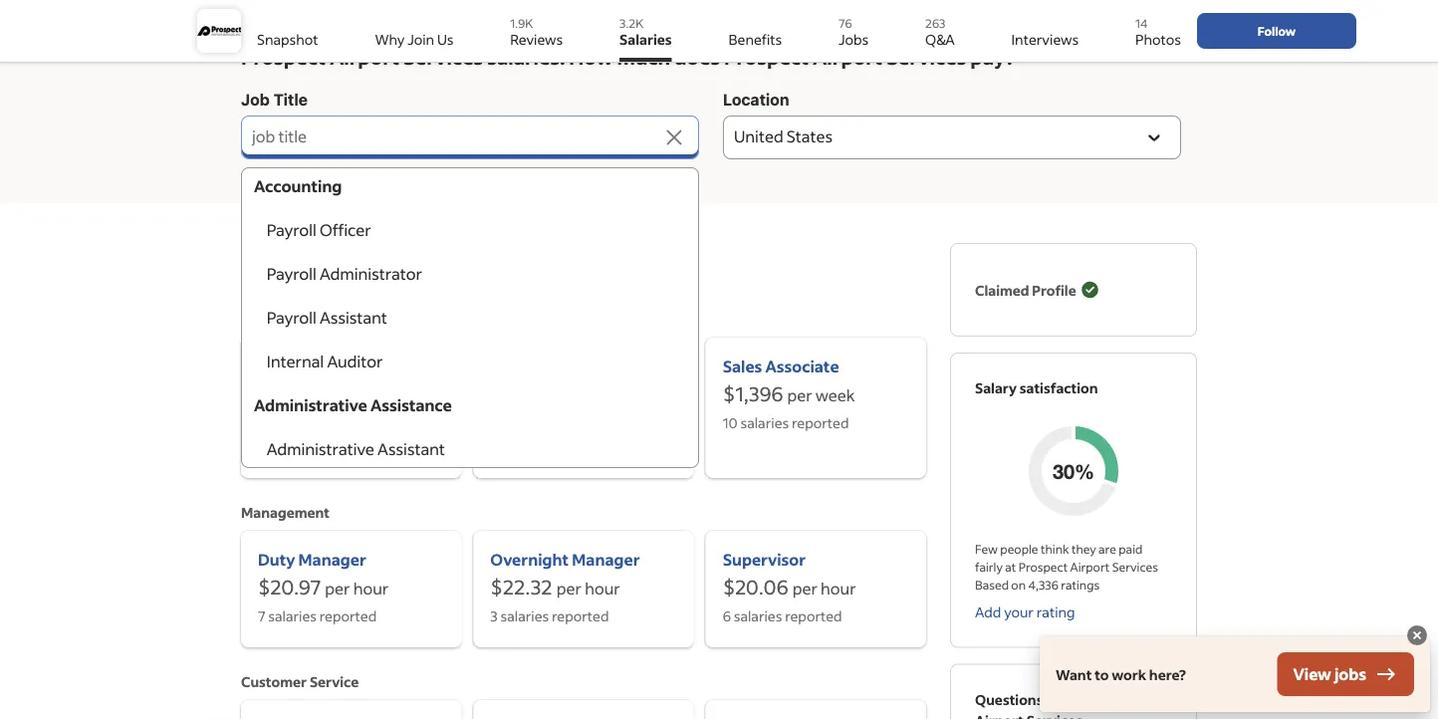Task type: describe. For each thing, give the bounding box(es) containing it.
administrative for assistance
[[254, 395, 367, 415]]

average
[[241, 269, 321, 295]]

payroll officer
[[254, 220, 371, 240]]

hour inside overnight manager $22.32 per hour 3 salaries reported
[[585, 578, 620, 599]]

airport inside "few people think they are paid fairly at prospect airport services based on 4,336 ratings"
[[1071, 559, 1110, 574]]

claimed profile button
[[975, 268, 1101, 312]]

jobs
[[839, 30, 869, 48]]

payroll assistant
[[254, 307, 387, 328]]

follow button
[[1197, 13, 1357, 49]]

4,336
[[1029, 577, 1059, 592]]

overnight
[[490, 549, 569, 570]]

services inside "few people think they are paid fairly at prospect airport services based on 4,336 ratings"
[[1112, 559, 1159, 574]]

benefits
[[729, 30, 782, 48]]

manager for $22.32
[[572, 549, 640, 570]]

popular
[[241, 310, 293, 328]]

salaries inside supervisor $20.06 per hour 6 salaries reported
[[734, 607, 782, 625]]

on
[[1012, 577, 1026, 592]]

title
[[274, 90, 308, 109]]

1.9k
[[510, 15, 533, 30]]

people
[[1001, 541, 1039, 556]]

1.9k reviews
[[510, 15, 563, 48]]

snapshot
[[257, 30, 318, 48]]

10
[[723, 414, 738, 432]]

job title
[[252, 126, 307, 146]]

customer service
[[241, 673, 359, 691]]

76 jobs
[[839, 15, 869, 48]]

job
[[241, 90, 270, 109]]

auditor
[[327, 351, 383, 372]]

view jobs
[[1294, 664, 1367, 684]]

airline wheelchair assistant $13.67 per hour 113 salaries reported
[[258, 356, 399, 456]]

about
[[1046, 690, 1086, 708]]

$20.97
[[258, 574, 321, 600]]

overnight manager $22.32 per hour 3 salaries reported
[[490, 549, 640, 625]]

follow
[[1258, 23, 1296, 38]]

supervisor $20.06 per hour 6 salaries reported
[[723, 549, 856, 625]]

payroll for administrator
[[267, 264, 317, 284]]

prospect inside questions about prospect airport services
[[1089, 690, 1148, 708]]

your
[[1004, 603, 1034, 621]]

want to work here?
[[1056, 665, 1186, 683]]

reviews
[[510, 30, 563, 48]]

per inside supervisor $20.06 per hour 6 salaries reported
[[793, 578, 818, 599]]

reported inside airline wheelchair assistant $13.67 per hour 113 salaries reported
[[331, 438, 388, 456]]

duty
[[258, 549, 295, 570]]

internal
[[267, 351, 324, 372]]

3
[[490, 607, 498, 625]]

join
[[408, 30, 434, 48]]

$13.67
[[258, 404, 317, 430]]

paid
[[1119, 541, 1143, 556]]

clear image
[[662, 126, 686, 149]]

salaries inside airline wheelchair assistant $13.67 per hour 113 salaries reported
[[280, 438, 328, 456]]

prospect up title
[[241, 44, 326, 70]]

why
[[375, 30, 405, 48]]

3.2k
[[620, 15, 644, 30]]

hour inside supervisor $20.06 per hour 6 salaries reported
[[821, 578, 856, 599]]

view jobs link
[[1278, 653, 1415, 696]]

3.2k salaries
[[620, 15, 672, 48]]

$22.32
[[490, 574, 553, 600]]

does
[[675, 44, 720, 70]]

reported for $20.97
[[320, 607, 377, 625]]

here?
[[1149, 665, 1186, 683]]

administrative assistance
[[254, 395, 452, 415]]

salary satisfaction
[[975, 379, 1098, 397]]

administrator
[[320, 264, 422, 284]]

payroll for assistant
[[267, 307, 317, 328]]

location
[[723, 90, 790, 109]]

united
[[734, 126, 784, 146]]

q&a
[[926, 30, 955, 48]]

$1,396
[[723, 381, 783, 406]]

are
[[1099, 541, 1117, 556]]

job
[[252, 126, 275, 146]]

service
[[310, 673, 359, 691]]

week
[[816, 385, 855, 405]]

assistant for administrative
[[378, 439, 445, 459]]

officer
[[320, 220, 371, 240]]

salaries:
[[487, 44, 565, 70]]

prospect right administrator in the left top of the page
[[427, 269, 511, 295]]

us
[[437, 30, 454, 48]]

prospect airport services salaries: how much does prospect airport services pay?
[[241, 44, 1015, 70]]

prospect up location
[[724, 44, 809, 70]]

think
[[1041, 541, 1069, 556]]

assistant inside airline wheelchair assistant $13.67 per hour 113 salaries reported
[[258, 380, 329, 400]]

profile
[[1032, 281, 1077, 299]]

payroll administrator
[[254, 264, 422, 284]]

30%
[[1053, 459, 1095, 483]]

reported for $22.32
[[552, 607, 609, 625]]

much
[[617, 44, 671, 70]]

reported inside supervisor $20.06 per hour 6 salaries reported
[[785, 607, 842, 625]]

hour inside duty manager $20.97 per hour 7 salaries reported
[[353, 578, 389, 599]]

internal auditor
[[254, 351, 383, 372]]

customer
[[241, 673, 307, 691]]

per for $22.32
[[557, 578, 582, 599]]

salary
[[975, 379, 1017, 397]]

photos
[[1136, 30, 1182, 48]]

administrative assistant
[[254, 439, 445, 459]]

14 photos
[[1136, 15, 1182, 48]]

why join us link
[[375, 8, 454, 62]]

reported for $1,396
[[792, 414, 849, 432]]

united states
[[734, 126, 833, 146]]



Task type: vqa. For each thing, say whether or not it's contained in the screenshot.


Task type: locate. For each thing, give the bounding box(es) containing it.
1 horizontal spatial salaries
[[620, 30, 672, 48]]

reported inside overnight manager $22.32 per hour 3 salaries reported
[[552, 607, 609, 625]]

14
[[1136, 15, 1148, 30]]

assistant for payroll
[[320, 307, 387, 328]]

duty manager $20.97 per hour 7 salaries reported
[[258, 549, 389, 625]]

few people think they are paid fairly at prospect airport services based on 4,336 ratings
[[975, 541, 1159, 592]]

assistant down assistance
[[378, 439, 445, 459]]

questions
[[975, 690, 1043, 708]]

113
[[258, 438, 277, 456]]

administrative down $13.67
[[267, 439, 374, 459]]

hour right $22.32
[[585, 578, 620, 599]]

prospect down want to work here?
[[1089, 690, 1148, 708]]

services inside questions about prospect airport services
[[1027, 711, 1083, 720]]

assistant down airline
[[258, 380, 329, 400]]

0 vertical spatial assistant
[[320, 307, 387, 328]]

hour right $20.06
[[821, 578, 856, 599]]

2 vertical spatial payroll
[[267, 307, 317, 328]]

assistant up "auditor" at the left of the page
[[320, 307, 387, 328]]

per inside overnight manager $22.32 per hour 3 salaries reported
[[557, 578, 582, 599]]

263 q&a
[[926, 15, 955, 48]]

salaries inside overnight manager $22.32 per hour 3 salaries reported
[[501, 607, 549, 625]]

view
[[1294, 664, 1332, 684]]

snapshot link
[[257, 8, 318, 62]]

manager for $20.97
[[298, 549, 366, 570]]

assistant
[[320, 307, 387, 328], [258, 380, 329, 400], [378, 439, 445, 459]]

1 horizontal spatial manager
[[572, 549, 640, 570]]

administrative
[[254, 395, 367, 415], [267, 439, 374, 459]]

want
[[1056, 665, 1092, 683]]

salaries for $20.97
[[268, 607, 317, 625]]

popular roles
[[241, 310, 332, 328]]

salaries down $20.97
[[268, 607, 317, 625]]

add
[[975, 603, 1002, 621]]

close image
[[1406, 624, 1430, 648]]

hour right $20.97
[[353, 578, 389, 599]]

manager right overnight at the bottom
[[572, 549, 640, 570]]

questions about prospect airport services
[[975, 690, 1148, 720]]

per for $1,396
[[787, 385, 812, 405]]

0 horizontal spatial manager
[[298, 549, 366, 570]]

supervisor
[[723, 549, 806, 570]]

salaries
[[741, 414, 789, 432], [280, 438, 328, 456], [268, 607, 317, 625], [501, 607, 549, 625], [734, 607, 782, 625]]

services
[[403, 44, 483, 70], [887, 44, 967, 70], [589, 269, 669, 295], [1112, 559, 1159, 574], [1027, 711, 1083, 720]]

manager up $20.97
[[298, 549, 366, 570]]

roles
[[296, 310, 332, 328]]

salaries up payroll assistant
[[325, 269, 399, 295]]

hour inside airline wheelchair assistant $13.67 per hour 113 salaries reported
[[349, 409, 385, 429]]

reported inside sales associate $1,396 per week 10 salaries reported
[[792, 414, 849, 432]]

salaries inside sales associate $1,396 per week 10 salaries reported
[[741, 414, 789, 432]]

per for $20.97
[[325, 578, 350, 599]]

prospect up the 4,336
[[1019, 559, 1068, 574]]

1 vertical spatial payroll
[[267, 264, 317, 284]]

0 vertical spatial at
[[403, 269, 423, 295]]

per right $20.06
[[793, 578, 818, 599]]

title
[[278, 126, 307, 146]]

ratings
[[1061, 577, 1100, 592]]

per
[[787, 385, 812, 405], [321, 409, 346, 429], [325, 578, 350, 599], [557, 578, 582, 599], [793, 578, 818, 599]]

salaries down the $1,396
[[741, 414, 789, 432]]

salaries inside duty manager $20.97 per hour 7 salaries reported
[[268, 607, 317, 625]]

payroll up popular roles
[[267, 264, 317, 284]]

reported down week
[[792, 414, 849, 432]]

based
[[975, 577, 1009, 592]]

1 vertical spatial assistant
[[258, 380, 329, 400]]

0 vertical spatial payroll
[[267, 220, 317, 240]]

salaries for 3.2k
[[620, 30, 672, 48]]

1 vertical spatial salaries
[[325, 269, 399, 295]]

salaries for $22.32
[[501, 607, 549, 625]]

salaries down $13.67
[[280, 438, 328, 456]]

7
[[258, 607, 266, 625]]

reported
[[792, 414, 849, 432], [331, 438, 388, 456], [320, 607, 377, 625], [552, 607, 609, 625], [785, 607, 842, 625]]

they
[[1072, 541, 1097, 556]]

sales
[[723, 356, 762, 377]]

at inside "few people think they are paid fairly at prospect airport services based on 4,336 ratings"
[[1006, 559, 1016, 574]]

airport inside questions about prospect airport services
[[975, 711, 1024, 720]]

payroll for officer
[[267, 220, 317, 240]]

reported down $20.97
[[320, 607, 377, 625]]

interviews
[[1012, 30, 1079, 48]]

work
[[1112, 665, 1147, 683]]

airport
[[330, 44, 400, 70], [813, 44, 883, 70], [515, 269, 585, 295], [1071, 559, 1110, 574], [975, 711, 1024, 720]]

airline
[[258, 356, 308, 377]]

0 vertical spatial administrative
[[254, 395, 367, 415]]

0 horizontal spatial at
[[403, 269, 423, 295]]

2 payroll from the top
[[267, 264, 317, 284]]

per inside sales associate $1,396 per week 10 salaries reported
[[787, 385, 812, 405]]

salaries down $20.06
[[734, 607, 782, 625]]

6
[[723, 607, 731, 625]]

76
[[839, 15, 852, 30]]

manager inside overnight manager $22.32 per hour 3 salaries reported
[[572, 549, 640, 570]]

0 vertical spatial salaries
[[620, 30, 672, 48]]

add your rating link
[[975, 603, 1076, 622]]

salaries left does
[[620, 30, 672, 48]]

sales associate $1,396 per week 10 salaries reported
[[723, 356, 855, 432]]

benefits link
[[729, 8, 782, 62]]

3 payroll from the top
[[267, 307, 317, 328]]

per inside airline wheelchair assistant $13.67 per hour 113 salaries reported
[[321, 409, 346, 429]]

to
[[1095, 665, 1109, 683]]

salaries down $22.32
[[501, 607, 549, 625]]

accounting
[[254, 176, 342, 196]]

how
[[569, 44, 613, 70]]

prospect
[[241, 44, 326, 70], [724, 44, 809, 70], [427, 269, 511, 295], [1019, 559, 1068, 574], [1089, 690, 1148, 708]]

1 manager from the left
[[298, 549, 366, 570]]

salaries for $1,396
[[741, 414, 789, 432]]

1 horizontal spatial at
[[1006, 559, 1016, 574]]

satisfaction
[[1020, 379, 1098, 397]]

administrative down internal auditor
[[254, 395, 367, 415]]

why join us
[[375, 30, 454, 48]]

salaries for average
[[325, 269, 399, 295]]

administrative for assistant
[[267, 439, 374, 459]]

wheelchair
[[312, 356, 399, 377]]

reported down the administrative assistance
[[331, 438, 388, 456]]

per up administrative assistant
[[321, 409, 346, 429]]

hour up administrative assistant
[[349, 409, 385, 429]]

jobs
[[1335, 664, 1367, 684]]

1 vertical spatial at
[[1006, 559, 1016, 574]]

per right $22.32
[[557, 578, 582, 599]]

1 payroll from the top
[[267, 220, 317, 240]]

1 vertical spatial administrative
[[267, 439, 374, 459]]

add your rating
[[975, 603, 1076, 621]]

average salaries at prospect airport services
[[241, 269, 669, 295]]

manager inside duty manager $20.97 per hour 7 salaries reported
[[298, 549, 366, 570]]

per right $20.97
[[325, 578, 350, 599]]

reported inside duty manager $20.97 per hour 7 salaries reported
[[320, 607, 377, 625]]

0 horizontal spatial salaries
[[325, 269, 399, 295]]

associate
[[766, 356, 839, 377]]

per inside duty manager $20.97 per hour 7 salaries reported
[[325, 578, 350, 599]]

pay?
[[971, 44, 1015, 70]]

claimed
[[975, 281, 1030, 299]]

per down 'associate'
[[787, 385, 812, 405]]

payroll down average
[[267, 307, 317, 328]]

claimed profile
[[975, 281, 1077, 299]]

2 manager from the left
[[572, 549, 640, 570]]

$20.06
[[723, 574, 789, 600]]

reported down $22.32
[[552, 607, 609, 625]]

2 vertical spatial assistant
[[378, 439, 445, 459]]

payroll down the accounting
[[267, 220, 317, 240]]

prospect inside "few people think they are paid fairly at prospect airport services based on 4,336 ratings"
[[1019, 559, 1068, 574]]

manager
[[298, 549, 366, 570], [572, 549, 640, 570]]

few
[[975, 541, 998, 556]]

fairly
[[975, 559, 1003, 574]]

reported down $20.06
[[785, 607, 842, 625]]

263
[[926, 15, 946, 30]]

rating
[[1037, 603, 1076, 621]]



